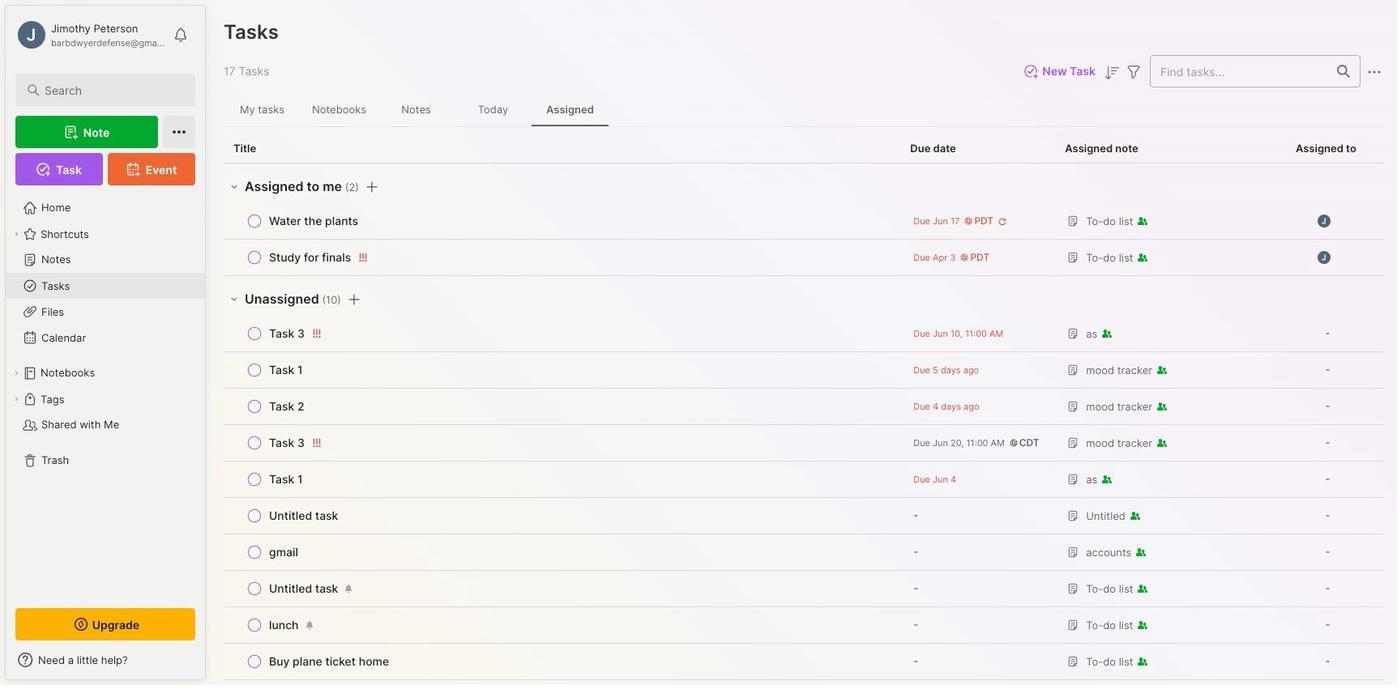 Task type: vqa. For each thing, say whether or not it's contained in the screenshot.
Find Tasks… text field on the right top of the page
yes



Task type: describe. For each thing, give the bounding box(es) containing it.
Search text field
[[45, 83, 181, 98]]

click to collapse image
[[205, 656, 217, 675]]

Sort tasks by… field
[[1102, 62, 1122, 82]]

task 3 4 cell
[[269, 326, 305, 342]]

more actions and view options image
[[1365, 62, 1384, 82]]

create a task image for collapse unassigned icon in the left of the page
[[344, 290, 364, 309]]

lunch 12 cell
[[269, 618, 299, 634]]

main element
[[0, 0, 211, 686]]

1 cell from the left
[[224, 681, 901, 686]]

More actions and view options field
[[1361, 61, 1384, 82]]

collapse assignedtome image
[[228, 180, 241, 193]]

water the plants 1 cell
[[269, 213, 358, 229]]

study for finals 2 cell
[[269, 250, 351, 266]]

task 2 6 cell
[[269, 399, 304, 415]]

untitled task 9 cell
[[269, 508, 338, 524]]

Account field
[[15, 19, 165, 51]]

task 1 8 cell
[[269, 472, 303, 488]]

gmail 10 cell
[[269, 545, 298, 561]]

WHAT'S NEW field
[[6, 647, 205, 673]]

task 3 7 cell
[[269, 435, 305, 451]]

filter tasks image
[[1124, 62, 1143, 82]]

2 cell from the left
[[901, 681, 1055, 686]]



Task type: locate. For each thing, give the bounding box(es) containing it.
untitled task 11 cell
[[269, 581, 338, 597]]

create a task image for collapse assignedtome image
[[362, 177, 382, 197]]

collapse unassigned image
[[228, 293, 241, 306]]

create a task image
[[362, 177, 382, 197], [344, 290, 364, 309]]

3 cell from the left
[[1055, 681, 1268, 686]]

None search field
[[45, 80, 181, 100]]

row
[[224, 203, 1384, 240], [233, 210, 891, 233], [224, 240, 1384, 276], [233, 246, 891, 269], [224, 316, 1384, 353], [233, 323, 891, 345], [224, 353, 1384, 389], [233, 359, 891, 382], [224, 389, 1384, 425], [233, 395, 891, 418], [224, 425, 1384, 462], [233, 432, 891, 455], [224, 462, 1384, 498], [233, 468, 891, 491], [224, 498, 1384, 535], [233, 505, 891, 528], [224, 535, 1384, 571], [233, 541, 891, 564], [224, 571, 1384, 608], [233, 578, 891, 600], [224, 608, 1384, 644], [233, 614, 891, 637], [224, 644, 1384, 681], [233, 651, 891, 673], [224, 681, 1384, 686]]

1 vertical spatial create a task image
[[344, 290, 364, 309]]

none search field inside the main element
[[45, 80, 181, 100]]

Find tasks… text field
[[1151, 58, 1327, 85]]

expand notebooks image
[[11, 369, 21, 378]]

4 cell from the left
[[1268, 681, 1384, 686]]

row group
[[224, 164, 1384, 686]]

buy plane ticket home 13 cell
[[269, 654, 389, 670]]

0 vertical spatial create a task image
[[362, 177, 382, 197]]

expand tags image
[[11, 395, 21, 404]]

task 1 5 cell
[[269, 362, 303, 378]]

Filter tasks field
[[1124, 61, 1143, 82]]

cell
[[224, 681, 901, 686], [901, 681, 1055, 686], [1055, 681, 1268, 686], [1268, 681, 1384, 686]]



